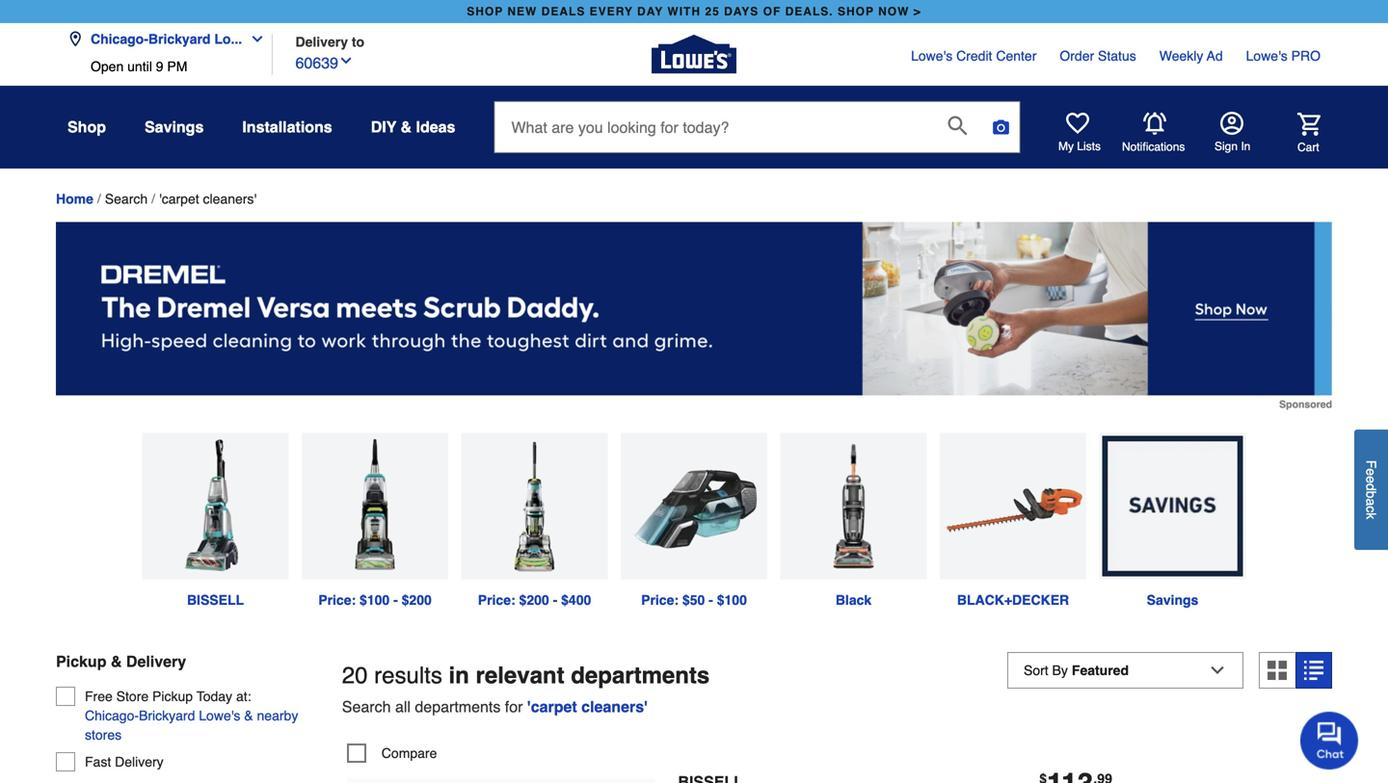 Task type: vqa. For each thing, say whether or not it's contained in the screenshot.
739 to the bottom
no



Task type: locate. For each thing, give the bounding box(es) containing it.
2 horizontal spatial &
[[401, 118, 412, 136]]

1 vertical spatial chicago-
[[85, 709, 139, 724]]

chat invite button image
[[1301, 712, 1360, 770]]

lists
[[1077, 140, 1101, 153]]

& for pickup
[[111, 653, 122, 671]]

$100
[[360, 593, 390, 608], [717, 593, 747, 608]]

carpet cleaners image for price: $100 - $200
[[302, 433, 448, 580]]

2 $200 from the left
[[519, 593, 549, 608]]

1 horizontal spatial $200
[[519, 593, 549, 608]]

$100 up 20
[[360, 593, 390, 608]]

cart
[[1298, 141, 1320, 154]]

shop left the now
[[838, 5, 874, 18]]

brickyard for lowe's
[[139, 709, 195, 724]]

pickup & delivery
[[56, 653, 186, 671]]

carpet cleaners image up price: $50 - $100
[[621, 433, 768, 580]]

bissell
[[187, 593, 244, 608]]

$200 up results
[[402, 593, 432, 608]]

1 horizontal spatial -
[[553, 593, 558, 608]]

nearby
[[257, 709, 298, 724]]

2 horizontal spatial lowe's
[[1246, 48, 1288, 64]]

/ right the home
[[97, 191, 101, 207]]

2 price: from the left
[[478, 593, 516, 608]]

pm
[[167, 59, 187, 74]]

chicago- up open
[[91, 31, 148, 47]]

savings down savings image
[[1147, 593, 1199, 608]]

e
[[1364, 469, 1379, 476], [1364, 476, 1379, 484]]

in
[[449, 663, 469, 689]]

carpet cleaners image up black+decker
[[940, 433, 1087, 580]]

1 horizontal spatial $100
[[717, 593, 747, 608]]

0 horizontal spatial /
[[97, 191, 101, 207]]

0 horizontal spatial price:
[[318, 593, 356, 608]]

0 vertical spatial savings
[[145, 118, 204, 136]]

0 vertical spatial departments
[[571, 663, 710, 689]]

2 / from the left
[[152, 191, 155, 207]]

& for diy
[[401, 118, 412, 136]]

pickup
[[56, 653, 107, 671], [152, 689, 193, 705]]

& inside chicago-brickyard lowe's & nearby stores
[[244, 709, 253, 724]]

- up results
[[393, 593, 398, 608]]

carpet cleaners image up price: $100 - $200
[[302, 433, 448, 580]]

carpet cleaners image for black
[[781, 433, 927, 580]]

installations
[[242, 118, 332, 136]]

f e e d b a c k
[[1364, 461, 1379, 520]]

None search field
[[494, 101, 1021, 171]]

0 horizontal spatial '
[[527, 698, 531, 716]]

search
[[105, 191, 148, 207], [342, 698, 391, 716]]

lowe's credit center
[[911, 48, 1037, 64]]

1 horizontal spatial search
[[342, 698, 391, 716]]

f
[[1364, 461, 1379, 469]]

search element
[[105, 191, 148, 207]]

carpet cleaners image up price: $200 - $400
[[461, 433, 608, 580]]

1 vertical spatial savings
[[1147, 593, 1199, 608]]

0 horizontal spatial shop
[[467, 5, 503, 18]]

all
[[395, 698, 411, 716]]

$200
[[402, 593, 432, 608], [519, 593, 549, 608]]

free store pickup today at:
[[85, 689, 251, 705]]

price:
[[318, 593, 356, 608], [478, 593, 516, 608], [641, 593, 679, 608]]

2 carpet cleaners image from the left
[[302, 433, 448, 580]]

carpet cleaners image up the 'bissell' at the left
[[142, 433, 289, 580]]

departments
[[571, 663, 710, 689], [415, 698, 501, 716]]

1 carpet cleaners image from the left
[[142, 433, 289, 580]]

carpet cleaners image inside "black+decker" link
[[940, 433, 1087, 580]]

1 $100 from the left
[[360, 593, 390, 608]]

carpet cleaners image
[[142, 433, 289, 580], [302, 433, 448, 580], [461, 433, 608, 580], [621, 433, 768, 580], [781, 433, 927, 580], [940, 433, 1087, 580]]

cleaners'
[[203, 191, 257, 207]]

0 horizontal spatial chevron down image
[[242, 31, 265, 47]]

carpet cleaners element
[[159, 191, 257, 207]]

2 $100 from the left
[[717, 593, 747, 608]]

1 vertical spatial search
[[342, 698, 391, 716]]

carpet cleaners image up black
[[781, 433, 927, 580]]

price: inside price: $50 - $100 link
[[641, 593, 679, 608]]

0 vertical spatial pickup
[[56, 653, 107, 671]]

shop
[[467, 5, 503, 18], [838, 5, 874, 18]]

' right the carpet
[[644, 698, 648, 716]]

4 carpet cleaners image from the left
[[621, 433, 768, 580]]

deals
[[542, 5, 586, 18]]

0 horizontal spatial $100
[[360, 593, 390, 608]]

price: inside price: $200 - $400 link
[[478, 593, 516, 608]]

' right for
[[527, 698, 531, 716]]

0 horizontal spatial departments
[[415, 698, 501, 716]]

- left $400
[[553, 593, 558, 608]]

0 horizontal spatial search
[[105, 191, 148, 207]]

0 horizontal spatial -
[[393, 593, 398, 608]]

0 horizontal spatial lowe's
[[199, 709, 240, 724]]

price: inside "price: $100 - $200" link
[[318, 593, 356, 608]]

lowe's pro
[[1246, 48, 1321, 64]]

60639 button
[[296, 50, 354, 75]]

carpet cleaners image inside "price: $100 - $200" link
[[302, 433, 448, 580]]

shop left new
[[467, 5, 503, 18]]

0 vertical spatial brickyard
[[148, 31, 211, 47]]

0 horizontal spatial savings
[[145, 118, 204, 136]]

price: up relevant
[[478, 593, 516, 608]]

lowe's left credit
[[911, 48, 953, 64]]

pickup up chicago-brickyard lowe's & nearby stores
[[152, 689, 193, 705]]

1 horizontal spatial departments
[[571, 663, 710, 689]]

delivery up free store pickup today at: on the bottom
[[126, 653, 186, 671]]

home link
[[56, 191, 93, 207]]

pickup up free
[[56, 653, 107, 671]]

1 vertical spatial pickup
[[152, 689, 193, 705]]

credit
[[957, 48, 993, 64]]

delivery up 60639
[[296, 34, 348, 50]]

shop
[[67, 118, 106, 136]]

0 vertical spatial chicago-
[[91, 31, 148, 47]]

& down at:
[[244, 709, 253, 724]]

center
[[996, 48, 1037, 64]]

carpet cleaners image inside bissell link
[[142, 433, 289, 580]]

lowe's down today
[[199, 709, 240, 724]]

brickyard inside chicago-brickyard lowe's & nearby stores
[[139, 709, 195, 724]]

$200 left $400
[[519, 593, 549, 608]]

0 vertical spatial delivery
[[296, 34, 348, 50]]

price: for price: $50 - $100
[[641, 593, 679, 608]]

0 horizontal spatial &
[[111, 653, 122, 671]]

delivery to
[[296, 34, 365, 50]]

savings down pm
[[145, 118, 204, 136]]

carpet cleaners image inside price: $50 - $100 link
[[621, 433, 768, 580]]

1 - from the left
[[393, 593, 398, 608]]

results
[[374, 663, 442, 689]]

0 horizontal spatial $200
[[402, 593, 432, 608]]

1 horizontal spatial '
[[644, 698, 648, 716]]

& right diy
[[401, 118, 412, 136]]

k
[[1364, 513, 1379, 520]]

lowe's
[[911, 48, 953, 64], [1246, 48, 1288, 64], [199, 709, 240, 724]]

brickyard
[[148, 31, 211, 47], [139, 709, 195, 724]]

'
[[527, 698, 531, 716], [644, 698, 648, 716]]

fast delivery
[[85, 755, 164, 770]]

chicago- inside button
[[91, 31, 148, 47]]

search inside 'home / search / 'carpet cleaners''
[[105, 191, 148, 207]]

1 price: from the left
[[318, 593, 356, 608]]

2 horizontal spatial -
[[709, 593, 713, 608]]

0 vertical spatial chevron down image
[[242, 31, 265, 47]]

shop new deals every day with 25 days of deals. shop now > link
[[463, 0, 925, 23]]

9
[[156, 59, 163, 74]]

carpet cleaners image inside black link
[[781, 433, 927, 580]]

chevron down image
[[242, 31, 265, 47], [338, 53, 354, 68]]

1 horizontal spatial price:
[[478, 593, 516, 608]]

brickyard inside button
[[148, 31, 211, 47]]

1 vertical spatial chevron down image
[[338, 53, 354, 68]]

lowe's home improvement lists image
[[1066, 112, 1090, 135]]

- right $50
[[709, 593, 713, 608]]

60639
[[296, 54, 338, 72]]

lowe's left pro
[[1246, 48, 1288, 64]]

weekly ad link
[[1160, 46, 1223, 66]]

carpet cleaners image for bissell
[[142, 433, 289, 580]]

& up store
[[111, 653, 122, 671]]

0 vertical spatial &
[[401, 118, 412, 136]]

new
[[507, 5, 537, 18]]

shop new deals every day with 25 days of deals. shop now >
[[467, 5, 922, 18]]

3 carpet cleaners image from the left
[[461, 433, 608, 580]]

-
[[393, 593, 398, 608], [553, 593, 558, 608], [709, 593, 713, 608]]

every
[[590, 5, 633, 18]]

chicago- up 'stores'
[[85, 709, 139, 724]]

2 vertical spatial &
[[244, 709, 253, 724]]

1 horizontal spatial &
[[244, 709, 253, 724]]

3 price: from the left
[[641, 593, 679, 608]]

price: left $50
[[641, 593, 679, 608]]

cart button
[[1271, 113, 1321, 155]]

2 - from the left
[[553, 593, 558, 608]]

of
[[763, 5, 781, 18]]

chicago-
[[91, 31, 148, 47], [85, 709, 139, 724]]

6 carpet cleaners image from the left
[[940, 433, 1087, 580]]

savings
[[145, 118, 204, 136], [1147, 593, 1199, 608]]

5 carpet cleaners image from the left
[[781, 433, 927, 580]]

carpet cleaners image for price: $200 - $400
[[461, 433, 608, 580]]

chevron down image inside chicago-brickyard lo... button
[[242, 31, 265, 47]]

bissell link
[[136, 433, 295, 610]]

1 vertical spatial brickyard
[[139, 709, 195, 724]]

/ left 'carpet
[[152, 191, 155, 207]]

price: $50 - $100
[[641, 593, 747, 608]]

at:
[[236, 689, 251, 705]]

today
[[197, 689, 232, 705]]

brickyard up pm
[[148, 31, 211, 47]]

price: $100 - $200 link
[[295, 433, 455, 610]]

chevron down image left delivery to
[[242, 31, 265, 47]]

sign in
[[1215, 140, 1251, 153]]

departments up cleaners
[[571, 663, 710, 689]]

2 horizontal spatial price:
[[641, 593, 679, 608]]

lowe's pro link
[[1246, 46, 1321, 66]]

chicago- inside chicago-brickyard lowe's & nearby stores
[[85, 709, 139, 724]]

search down 20
[[342, 698, 391, 716]]

1 vertical spatial &
[[111, 653, 122, 671]]

1 horizontal spatial lowe's
[[911, 48, 953, 64]]

brickyard down free store pickup today at: on the bottom
[[139, 709, 195, 724]]

diy
[[371, 118, 397, 136]]

3 - from the left
[[709, 593, 713, 608]]

1 horizontal spatial shop
[[838, 5, 874, 18]]

e up d
[[1364, 469, 1379, 476]]

1 vertical spatial departments
[[415, 698, 501, 716]]

c
[[1364, 506, 1379, 513]]

price: up 20
[[318, 593, 356, 608]]

1 horizontal spatial /
[[152, 191, 155, 207]]

carpet cleaners image inside price: $200 - $400 link
[[461, 433, 608, 580]]

$100 right $50
[[717, 593, 747, 608]]

e up b
[[1364, 476, 1379, 484]]

delivery right fast
[[115, 755, 164, 770]]

free
[[85, 689, 113, 705]]

2 vertical spatial delivery
[[115, 755, 164, 770]]

chicago- for chicago-brickyard lo...
[[91, 31, 148, 47]]

search right home link
[[105, 191, 148, 207]]

1 horizontal spatial chevron down image
[[338, 53, 354, 68]]

departments down in
[[415, 698, 501, 716]]

chevron down image down to at the left of the page
[[338, 53, 354, 68]]

chicago-brickyard lowe's & nearby stores
[[85, 709, 298, 743]]

0 vertical spatial search
[[105, 191, 148, 207]]

grid view image
[[1268, 662, 1287, 681]]



Task type: describe. For each thing, give the bounding box(es) containing it.
open
[[91, 59, 124, 74]]

black+decker
[[957, 593, 1069, 608]]

price: for price: $100 - $200
[[318, 593, 356, 608]]

1 e from the top
[[1364, 469, 1379, 476]]

price: for price: $200 - $400
[[478, 593, 516, 608]]

savings link
[[1093, 433, 1253, 610]]

lowe's for lowe's credit center
[[911, 48, 953, 64]]

open until 9 pm
[[91, 59, 187, 74]]

>
[[914, 5, 922, 18]]

fast
[[85, 755, 111, 770]]

lo...
[[214, 31, 242, 47]]

lowe's inside chicago-brickyard lowe's & nearby stores
[[199, 709, 240, 724]]

2 shop from the left
[[838, 5, 874, 18]]

savings image
[[1100, 433, 1246, 580]]

store
[[116, 689, 149, 705]]

weekly
[[1160, 48, 1204, 64]]

1 vertical spatial delivery
[[126, 653, 186, 671]]

1 shop from the left
[[467, 5, 503, 18]]

sign in button
[[1215, 112, 1251, 154]]

price: $50 - $100 link
[[614, 433, 774, 610]]

with
[[668, 5, 701, 18]]

relevant
[[476, 663, 565, 689]]

black link
[[774, 433, 934, 610]]

1 ' from the left
[[527, 698, 531, 716]]

pro
[[1292, 48, 1321, 64]]

deals.
[[785, 5, 834, 18]]

1 / from the left
[[97, 191, 101, 207]]

chicago-brickyard lo... button
[[67, 20, 273, 59]]

order status link
[[1060, 46, 1137, 66]]

search image
[[948, 116, 968, 135]]

status
[[1098, 48, 1137, 64]]

advertisement region
[[56, 222, 1333, 410]]

f e e d b a c k button
[[1355, 430, 1388, 550]]

1002943980 element
[[347, 744, 437, 764]]

$100 inside "price: $100 - $200" link
[[360, 593, 390, 608]]

home / search / 'carpet cleaners'
[[56, 191, 257, 207]]

- for $200
[[553, 593, 558, 608]]

a
[[1364, 499, 1379, 506]]

list view image
[[1305, 662, 1324, 681]]

stores
[[85, 728, 122, 743]]

20
[[342, 663, 368, 689]]

b
[[1364, 491, 1379, 499]]

2 ' from the left
[[644, 698, 648, 716]]

actual price $113.99 element
[[1040, 768, 1113, 784]]

notifications
[[1122, 140, 1185, 154]]

1 horizontal spatial savings
[[1147, 593, 1199, 608]]

diy & ideas
[[371, 118, 456, 136]]

black+decker link
[[934, 433, 1093, 610]]

location image
[[67, 31, 83, 47]]

weekly ad
[[1160, 48, 1223, 64]]

$100 inside price: $50 - $100 link
[[717, 593, 747, 608]]

black
[[836, 593, 872, 608]]

chicago-brickyard lo...
[[91, 31, 242, 47]]

search inside 20 results in relevant departments search all departments for ' carpet cleaners '
[[342, 698, 391, 716]]

my
[[1059, 140, 1074, 153]]

price: $200 - $400 link
[[455, 433, 614, 610]]

lowe's for lowe's pro
[[1246, 48, 1288, 64]]

chicago- for chicago-brickyard lowe's & nearby stores
[[85, 709, 139, 724]]

lowe's home improvement logo image
[[652, 12, 737, 97]]

chevron down image inside 60639 button
[[338, 53, 354, 68]]

$50
[[683, 593, 705, 608]]

order status
[[1060, 48, 1137, 64]]

sign
[[1215, 140, 1238, 153]]

carpet cleaners image for price: $50 - $100
[[621, 433, 768, 580]]

lowe's home improvement notification center image
[[1144, 112, 1167, 135]]

for
[[505, 698, 523, 716]]

now
[[878, 5, 910, 18]]

lowe's credit center link
[[911, 46, 1037, 66]]

lowe's home improvement cart image
[[1298, 113, 1321, 136]]

in
[[1241, 140, 1251, 153]]

ad
[[1207, 48, 1223, 64]]

until
[[127, 59, 152, 74]]

my lists link
[[1059, 112, 1101, 154]]

25
[[705, 5, 720, 18]]

chicago-brickyard lowe's & nearby stores button
[[85, 707, 311, 745]]

carpet cleaners image for black+decker
[[940, 433, 1087, 580]]

0 horizontal spatial pickup
[[56, 653, 107, 671]]

price: $200 - $400
[[478, 593, 591, 608]]

Search Query text field
[[495, 102, 933, 152]]

d
[[1364, 484, 1379, 491]]

my lists
[[1059, 140, 1101, 153]]

- for $50
[[709, 593, 713, 608]]

$400
[[561, 593, 591, 608]]

1 $200 from the left
[[402, 593, 432, 608]]

price: $100 - $200
[[318, 593, 432, 608]]

order
[[1060, 48, 1095, 64]]

brickyard for lo...
[[148, 31, 211, 47]]

home
[[56, 191, 93, 207]]

lowe's home improvement account image
[[1221, 112, 1244, 135]]

shop button
[[67, 110, 106, 145]]

- for $100
[[393, 593, 398, 608]]

camera image
[[992, 118, 1011, 137]]

day
[[637, 5, 664, 18]]

savings button
[[145, 110, 204, 145]]

1 horizontal spatial pickup
[[152, 689, 193, 705]]

ideas
[[416, 118, 456, 136]]

days
[[724, 5, 759, 18]]

20 results in relevant departments search all departments for ' carpet cleaners '
[[342, 663, 710, 716]]

cleaners
[[582, 698, 644, 716]]

diy & ideas button
[[371, 110, 456, 145]]

to
[[352, 34, 365, 50]]

2 e from the top
[[1364, 476, 1379, 484]]

'carpet
[[159, 191, 199, 207]]



